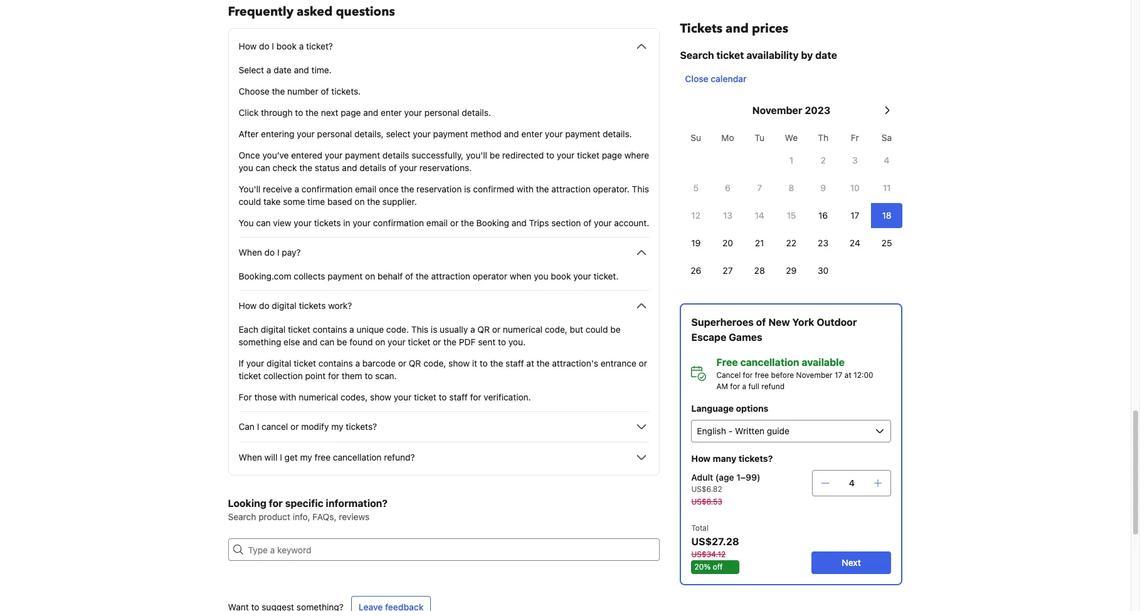 Task type: vqa. For each thing, say whether or not it's contained in the screenshot.
Flights link at top left
no



Task type: locate. For each thing, give the bounding box(es) containing it.
or right barcode
[[398, 358, 406, 369]]

i right 'can'
[[257, 421, 259, 432]]

digital up something
[[261, 324, 285, 335]]

0 vertical spatial search
[[680, 50, 714, 61]]

this inside you'll receive a confirmation email once the reservation is confirmed with the attraction operator. this could take some time based on the supplier.
[[632, 184, 649, 194]]

1 horizontal spatial attraction
[[551, 184, 591, 194]]

enter up select
[[381, 107, 402, 118]]

once you've entered your payment details successfully, you'll be redirected to your ticket page where you can check the status and details of your reservations.
[[239, 150, 649, 173]]

1 vertical spatial attraction
[[431, 271, 470, 282]]

page
[[341, 107, 361, 118], [602, 150, 622, 161]]

1 horizontal spatial you
[[534, 271, 548, 282]]

on
[[355, 196, 365, 207], [365, 271, 375, 282], [375, 337, 385, 347]]

my right the modify
[[331, 421, 343, 432]]

0 horizontal spatial my
[[300, 452, 312, 463]]

contains inside if your digital ticket contains a barcode or qr code, show it to the staff at the attraction's entrance or ticket collection point for them to scan.
[[318, 358, 353, 369]]

or right 'cancel'
[[290, 421, 299, 432]]

2 when from the top
[[239, 452, 262, 463]]

do for book
[[259, 41, 269, 51]]

how up adult
[[691, 453, 711, 464]]

the down once
[[367, 196, 380, 207]]

i inside when will i get my free cancellation refund? dropdown button
[[280, 452, 282, 463]]

17 inside free cancellation available cancel for free before november 17 at 12:00 am for a full refund
[[835, 371, 843, 380]]

i up select a date and time.
[[272, 41, 274, 51]]

1 horizontal spatial book
[[551, 271, 571, 282]]

how for how many tickets?
[[691, 453, 711, 464]]

0 vertical spatial do
[[259, 41, 269, 51]]

cancellation left refund?
[[333, 452, 382, 463]]

the left booking
[[461, 218, 474, 228]]

contains up them
[[318, 358, 353, 369]]

staff inside if your digital ticket contains a barcode or qr code, show it to the staff at the attraction's entrance or ticket collection point for them to scan.
[[506, 358, 524, 369]]

17 inside 17 november 2023 checkbox
[[851, 210, 859, 221]]

staff down if your digital ticket contains a barcode or qr code, show it to the staff at the attraction's entrance or ticket collection point for them to scan.
[[449, 392, 468, 403]]

for inside if your digital ticket contains a barcode or qr code, show it to the staff at the attraction's entrance or ticket collection point for them to scan.
[[328, 371, 339, 381]]

17
[[851, 210, 859, 221], [835, 371, 843, 380]]

0 vertical spatial code,
[[545, 324, 567, 335]]

to right the redirected
[[546, 150, 554, 161]]

1 vertical spatial november
[[796, 371, 833, 380]]

of up once
[[389, 162, 397, 173]]

you inside once you've entered your payment details successfully, you'll be redirected to your ticket page where you can check the status and details of your reservations.
[[239, 162, 253, 173]]

am
[[716, 382, 728, 391]]

can
[[239, 421, 255, 432]]

or down you'll receive a confirmation email once the reservation is confirmed with the attraction operator. this could take some time based on the supplier.
[[450, 218, 459, 228]]

qr up sent
[[477, 324, 490, 335]]

where
[[624, 150, 649, 161]]

2 vertical spatial on
[[375, 337, 385, 347]]

view
[[273, 218, 291, 228]]

1 vertical spatial 4
[[849, 478, 855, 489]]

how do i book a ticket? element
[[239, 54, 649, 230]]

1 vertical spatial personal
[[317, 129, 352, 139]]

staff
[[506, 358, 524, 369], [449, 392, 468, 403]]

i right will
[[280, 452, 282, 463]]

digital for do
[[272, 300, 296, 311]]

0 vertical spatial at
[[526, 358, 534, 369]]

0 horizontal spatial with
[[279, 392, 296, 403]]

click
[[239, 107, 259, 118]]

ticket up operator. at top right
[[577, 150, 599, 161]]

frequently asked questions
[[228, 3, 395, 20]]

behalf
[[378, 271, 403, 282]]

is left confirmed
[[464, 184, 471, 194]]

can
[[256, 162, 270, 173], [256, 218, 271, 228], [320, 337, 334, 347]]

ticket up the calendar
[[716, 50, 744, 61]]

is for this
[[431, 324, 437, 335]]

of inside superheroes of new york outdoor escape games
[[756, 317, 766, 328]]

confirmation up time
[[302, 184, 353, 194]]

reservations.
[[419, 162, 472, 173]]

you'll
[[239, 184, 260, 194]]

0 vertical spatial digital
[[272, 300, 296, 311]]

how for how do digital tickets work?
[[239, 300, 257, 311]]

digital inside if your digital ticket contains a barcode or qr code, show it to the staff at the attraction's entrance or ticket collection point for them to scan.
[[267, 358, 291, 369]]

0 vertical spatial enter
[[381, 107, 402, 118]]

1 horizontal spatial show
[[448, 358, 470, 369]]

and left trips
[[512, 218, 527, 228]]

can right 'you'
[[256, 218, 271, 228]]

for left verification. on the left bottom
[[470, 392, 481, 403]]

13
[[723, 210, 732, 221]]

2 vertical spatial do
[[259, 300, 269, 311]]

22 November 2023 checkbox
[[775, 231, 807, 256]]

1 vertical spatial date
[[274, 65, 292, 75]]

modify
[[301, 421, 329, 432]]

1 horizontal spatial be
[[490, 150, 500, 161]]

1 when from the top
[[239, 247, 262, 258]]

operator
[[473, 271, 507, 282]]

details. up where
[[603, 129, 632, 139]]

1 horizontal spatial page
[[602, 150, 622, 161]]

is inside you'll receive a confirmation email once the reservation is confirmed with the attraction operator. this could take some time based on the supplier.
[[464, 184, 471, 194]]

click through to the next page and enter your personal details.
[[239, 107, 491, 118]]

i inside when do i pay? dropdown button
[[277, 247, 279, 258]]

4 inside checkbox
[[884, 155, 890, 166]]

1 horizontal spatial code,
[[545, 324, 567, 335]]

or down usually on the left bottom of the page
[[433, 337, 441, 347]]

1 vertical spatial code,
[[423, 358, 446, 369]]

for up product in the left of the page
[[269, 498, 283, 509]]

0 horizontal spatial could
[[239, 196, 261, 207]]

0 vertical spatial staff
[[506, 358, 524, 369]]

free for will
[[315, 452, 331, 463]]

qr inside if your digital ticket contains a barcode or qr code, show it to the staff at the attraction's entrance or ticket collection point for them to scan.
[[409, 358, 421, 369]]

cancellation
[[740, 357, 799, 368], [333, 452, 382, 463]]

section
[[551, 218, 581, 228]]

details up once
[[359, 162, 386, 173]]

code, inside each digital ticket contains a unique code. this is usually a qr or numerical code, but could be something else and can be found on your ticket or the pdf sent to you.
[[545, 324, 567, 335]]

book right when
[[551, 271, 571, 282]]

be right you'll
[[490, 150, 500, 161]]

1 vertical spatial details.
[[603, 129, 632, 139]]

how do i book a ticket?
[[239, 41, 333, 51]]

product
[[259, 512, 290, 522]]

1 vertical spatial could
[[586, 324, 608, 335]]

0 horizontal spatial attraction
[[431, 271, 470, 282]]

1 horizontal spatial email
[[426, 218, 448, 228]]

1 vertical spatial search
[[228, 512, 256, 522]]

is for reservation
[[464, 184, 471, 194]]

1 vertical spatial qr
[[409, 358, 421, 369]]

page inside once you've entered your payment details successfully, you'll be redirected to your ticket page where you can check the status and details of your reservations.
[[602, 150, 622, 161]]

numerical inside each digital ticket contains a unique code. this is usually a qr or numerical code, but could be something else and can be found on your ticket or the pdf sent to you.
[[503, 324, 542, 335]]

0 vertical spatial details.
[[462, 107, 491, 118]]

0 vertical spatial this
[[632, 184, 649, 194]]

1
[[789, 155, 793, 166]]

0 horizontal spatial at
[[526, 358, 534, 369]]

method
[[471, 129, 502, 139]]

(age
[[716, 472, 734, 483]]

7
[[757, 182, 762, 193]]

when inside when will i get my free cancellation refund? dropdown button
[[239, 452, 262, 463]]

can inside once you've entered your payment details successfully, you'll be redirected to your ticket page where you can check the status and details of your reservations.
[[256, 162, 270, 173]]

personal up after entering your personal details, select your payment method and enter your payment details.
[[425, 107, 459, 118]]

18 cell
[[871, 201, 903, 228]]

0 horizontal spatial qr
[[409, 358, 421, 369]]

how do digital tickets work?
[[239, 300, 352, 311]]

the
[[272, 86, 285, 97], [305, 107, 319, 118], [299, 162, 312, 173], [401, 184, 414, 194], [536, 184, 549, 194], [367, 196, 380, 207], [461, 218, 474, 228], [416, 271, 429, 282], [443, 337, 457, 347], [490, 358, 503, 369], [537, 358, 550, 369]]

do down 'booking.com'
[[259, 300, 269, 311]]

14
[[755, 210, 764, 221]]

of left new
[[756, 317, 766, 328]]

17 down 'available'
[[835, 371, 843, 380]]

numerical up you.
[[503, 324, 542, 335]]

i
[[272, 41, 274, 51], [277, 247, 279, 258], [257, 421, 259, 432], [280, 452, 282, 463]]

this right operator. at top right
[[632, 184, 649, 194]]

2 horizontal spatial be
[[610, 324, 621, 335]]

page right next
[[341, 107, 361, 118]]

grid
[[680, 125, 903, 283]]

1 vertical spatial tickets
[[299, 300, 326, 311]]

17 down "10" option
[[851, 210, 859, 221]]

19 November 2023 checkbox
[[680, 231, 712, 256]]

tickets
[[314, 218, 341, 228], [299, 300, 326, 311]]

and right status
[[342, 162, 357, 173]]

is left usually on the left bottom of the page
[[431, 324, 437, 335]]

28
[[754, 265, 765, 276]]

status
[[315, 162, 340, 173]]

my inside dropdown button
[[331, 421, 343, 432]]

0 vertical spatial be
[[490, 150, 500, 161]]

24 November 2023 checkbox
[[839, 231, 871, 256]]

tickets
[[680, 20, 723, 37]]

the down usually on the left bottom of the page
[[443, 337, 457, 347]]

will
[[264, 452, 277, 463]]

and right else
[[302, 337, 318, 347]]

1 November 2023 checkbox
[[775, 148, 807, 173]]

free inside free cancellation available cancel for free before november 17 at 12:00 am for a full refund
[[755, 371, 769, 380]]

this inside each digital ticket contains a unique code. this is usually a qr or numerical code, but could be something else and can be found on your ticket or the pdf sent to you.
[[411, 324, 428, 335]]

0 vertical spatial on
[[355, 196, 365, 207]]

when do i pay? button
[[239, 245, 649, 260]]

a up them
[[355, 358, 360, 369]]

personal down next
[[317, 129, 352, 139]]

1 horizontal spatial is
[[464, 184, 471, 194]]

1 vertical spatial at
[[845, 371, 852, 380]]

29 November 2023 checkbox
[[775, 258, 807, 283]]

some
[[283, 196, 305, 207]]

10 November 2023 checkbox
[[839, 176, 871, 201]]

a inside dropdown button
[[299, 41, 304, 51]]

0 horizontal spatial 4
[[849, 478, 855, 489]]

0 vertical spatial free
[[755, 371, 769, 380]]

superheroes
[[691, 317, 754, 328]]

28 November 2023 checkbox
[[744, 258, 775, 283]]

you can view your tickets in your confirmation email or the booking and trips section of your account.
[[239, 218, 649, 228]]

next
[[321, 107, 338, 118]]

on right based
[[355, 196, 365, 207]]

0 vertical spatial personal
[[425, 107, 459, 118]]

tickets inside how do i book a ticket? element
[[314, 218, 341, 228]]

at left 12:00
[[845, 371, 852, 380]]

1 horizontal spatial this
[[632, 184, 649, 194]]

1 vertical spatial do
[[264, 247, 275, 258]]

to inside once you've entered your payment details successfully, you'll be redirected to your ticket page where you can check the status and details of your reservations.
[[546, 150, 554, 161]]

1 vertical spatial my
[[300, 452, 312, 463]]

0 vertical spatial book
[[276, 41, 297, 51]]

0 vertical spatial contains
[[313, 324, 347, 335]]

could right but
[[586, 324, 608, 335]]

do for tickets
[[259, 300, 269, 311]]

tu
[[755, 132, 765, 143]]

refund?
[[384, 452, 415, 463]]

you right when
[[534, 271, 548, 282]]

1 horizontal spatial cancellation
[[740, 357, 799, 368]]

a left full
[[742, 382, 746, 391]]

november down 'available'
[[796, 371, 833, 380]]

tickets left in
[[314, 218, 341, 228]]

i inside how do i book a ticket? dropdown button
[[272, 41, 274, 51]]

1 horizontal spatial my
[[331, 421, 343, 432]]

a up some
[[294, 184, 299, 194]]

date inside how do i book a ticket? element
[[274, 65, 292, 75]]

1 horizontal spatial qr
[[477, 324, 490, 335]]

can left found
[[320, 337, 334, 347]]

details. up method
[[462, 107, 491, 118]]

them
[[342, 371, 362, 381]]

york
[[792, 317, 814, 328]]

show inside if your digital ticket contains a barcode or qr code, show it to the staff at the attraction's entrance or ticket collection point for them to scan.
[[448, 358, 470, 369]]

a up found
[[349, 324, 354, 335]]

ticket.
[[594, 271, 619, 282]]

0 vertical spatial how
[[239, 41, 257, 51]]

with inside how do digital tickets work? element
[[279, 392, 296, 403]]

us$34.12
[[691, 550, 726, 559]]

when up 'booking.com'
[[239, 247, 262, 258]]

payment up work?
[[328, 271, 363, 282]]

free right get
[[315, 452, 331, 463]]

games
[[729, 332, 762, 343]]

for inside "looking for specific information? search product info, faqs, reviews"
[[269, 498, 283, 509]]

0 vertical spatial confirmation
[[302, 184, 353, 194]]

you down once
[[239, 162, 253, 173]]

free up full
[[755, 371, 769, 380]]

7 November 2023 checkbox
[[744, 176, 775, 201]]

26 November 2023 checkbox
[[680, 258, 712, 283]]

0 horizontal spatial search
[[228, 512, 256, 522]]

for
[[239, 392, 252, 403]]

17 November 2023 checkbox
[[839, 203, 871, 228]]

1 horizontal spatial date
[[815, 50, 837, 61]]

november inside free cancellation available cancel for free before november 17 at 12:00 am for a full refund
[[796, 371, 833, 380]]

fr
[[851, 132, 859, 143]]

tickets? up 1–99)
[[739, 453, 773, 464]]

staff down you.
[[506, 358, 524, 369]]

0 horizontal spatial be
[[337, 337, 347, 347]]

entered
[[291, 150, 322, 161]]

free inside dropdown button
[[315, 452, 331, 463]]

1 vertical spatial this
[[411, 324, 428, 335]]

for
[[328, 371, 339, 381], [743, 371, 753, 380], [730, 382, 740, 391], [470, 392, 481, 403], [269, 498, 283, 509]]

2 vertical spatial digital
[[267, 358, 291, 369]]

0 vertical spatial qr
[[477, 324, 490, 335]]

0 vertical spatial you
[[239, 162, 253, 173]]

be up entrance
[[610, 324, 621, 335]]

1 horizontal spatial staff
[[506, 358, 524, 369]]

how do digital tickets work? button
[[239, 299, 649, 314]]

with
[[517, 184, 534, 194], [279, 392, 296, 403]]

do left pay? on the top left of the page
[[264, 247, 275, 258]]

and left prices
[[726, 20, 749, 37]]

0 vertical spatial with
[[517, 184, 534, 194]]

0 vertical spatial email
[[355, 184, 376, 194]]

superheroes of new york outdoor escape games
[[691, 317, 857, 343]]

0 vertical spatial details
[[382, 150, 409, 161]]

11
[[883, 182, 891, 193]]

2
[[821, 155, 826, 166]]

search up close
[[680, 50, 714, 61]]

0 vertical spatial date
[[815, 50, 837, 61]]

of inside once you've entered your payment details successfully, you'll be redirected to your ticket page where you can check the status and details of your reservations.
[[389, 162, 397, 173]]

1 vertical spatial is
[[431, 324, 437, 335]]

a left ticket?
[[299, 41, 304, 51]]

when inside when do i pay? dropdown button
[[239, 247, 262, 258]]

0 horizontal spatial is
[[431, 324, 437, 335]]

0 vertical spatial tickets
[[314, 218, 341, 228]]

1 vertical spatial cancellation
[[333, 452, 382, 463]]

those
[[254, 392, 277, 403]]

unique
[[357, 324, 384, 335]]

the left "attraction's"
[[537, 358, 550, 369]]

digital inside dropdown button
[[272, 300, 296, 311]]

time.
[[311, 65, 332, 75]]

tickets?
[[346, 421, 377, 432], [739, 453, 773, 464]]

0 horizontal spatial book
[[276, 41, 297, 51]]

for right 'am'
[[730, 382, 740, 391]]

0 vertical spatial is
[[464, 184, 471, 194]]

1 vertical spatial can
[[256, 218, 271, 228]]

point
[[305, 371, 326, 381]]

12 November 2023 checkbox
[[680, 203, 712, 228]]

new
[[768, 317, 790, 328]]

or right entrance
[[639, 358, 647, 369]]

for those with numerical codes, show your ticket to staff for verification.
[[239, 392, 531, 403]]

ticket down if
[[239, 371, 261, 381]]

digital for your
[[267, 358, 291, 369]]

30 November 2023 checkbox
[[807, 258, 839, 283]]

at up verification. on the left bottom
[[526, 358, 534, 369]]

1 vertical spatial confirmation
[[373, 218, 424, 228]]

my
[[331, 421, 343, 432], [300, 452, 312, 463]]

show left it
[[448, 358, 470, 369]]

0 vertical spatial tickets?
[[346, 421, 377, 432]]

0 horizontal spatial confirmation
[[302, 184, 353, 194]]

entering
[[261, 129, 294, 139]]

1 vertical spatial digital
[[261, 324, 285, 335]]

0 vertical spatial 4
[[884, 155, 890, 166]]

grid containing su
[[680, 125, 903, 283]]

do up the select
[[259, 41, 269, 51]]

at
[[526, 358, 534, 369], [845, 371, 852, 380]]

0 vertical spatial show
[[448, 358, 470, 369]]

can inside each digital ticket contains a unique code. this is usually a qr or numerical code, but could be something else and can be found on your ticket or the pdf sent to you.
[[320, 337, 334, 347]]

1 vertical spatial numerical
[[299, 392, 338, 403]]

qr down each digital ticket contains a unique code. this is usually a qr or numerical code, but could be something else and can be found on your ticket or the pdf sent to you.
[[409, 358, 421, 369]]

contains down work?
[[313, 324, 347, 335]]

1 horizontal spatial numerical
[[503, 324, 542, 335]]

cancellation up before
[[740, 357, 799, 368]]

is inside each digital ticket contains a unique code. this is usually a qr or numerical code, but could be something else and can be found on your ticket or the pdf sent to you.
[[431, 324, 437, 335]]

if your digital ticket contains a barcode or qr code, show it to the staff at the attraction's entrance or ticket collection point for them to scan.
[[239, 358, 647, 381]]

at inside free cancellation available cancel for free before november 17 at 12:00 am for a full refund
[[845, 371, 852, 380]]

1 vertical spatial with
[[279, 392, 296, 403]]

cancellation inside free cancellation available cancel for free before november 17 at 12:00 am for a full refund
[[740, 357, 799, 368]]

attraction up "section"
[[551, 184, 591, 194]]

0 vertical spatial my
[[331, 421, 343, 432]]

0 horizontal spatial code,
[[423, 358, 446, 369]]

code,
[[545, 324, 567, 335], [423, 358, 446, 369]]

how up each
[[239, 300, 257, 311]]

how up the select
[[239, 41, 257, 51]]

and inside each digital ticket contains a unique code. this is usually a qr or numerical code, but could be something else and can be found on your ticket or the pdf sent to you.
[[302, 337, 318, 347]]

payment inside once you've entered your payment details successfully, you'll be redirected to your ticket page where you can check the status and details of your reservations.
[[345, 150, 380, 161]]

search
[[680, 50, 714, 61], [228, 512, 256, 522]]

after entering your personal details, select your payment method and enter your payment details.
[[239, 129, 632, 139]]

book up select a date and time.
[[276, 41, 297, 51]]

1 horizontal spatial 17
[[851, 210, 859, 221]]

0 vertical spatial cancellation
[[740, 357, 799, 368]]

1 vertical spatial tickets?
[[739, 453, 773, 464]]

date down how do i book a ticket?
[[274, 65, 292, 75]]

number
[[287, 86, 318, 97]]

or inside how do i book a ticket? element
[[450, 218, 459, 228]]

0 vertical spatial when
[[239, 247, 262, 258]]

code, left but
[[545, 324, 567, 335]]

of right "section"
[[583, 218, 592, 228]]

1 vertical spatial how
[[239, 300, 257, 311]]

0 vertical spatial can
[[256, 162, 270, 173]]

reviews
[[339, 512, 370, 522]]

to left you.
[[498, 337, 506, 347]]

3 November 2023 checkbox
[[839, 148, 871, 173]]

on down unique
[[375, 337, 385, 347]]

1 vertical spatial book
[[551, 271, 571, 282]]

0 horizontal spatial email
[[355, 184, 376, 194]]

4 November 2023 checkbox
[[871, 148, 903, 173]]

november up 'we'
[[752, 105, 802, 116]]

based
[[327, 196, 352, 207]]

confirmation
[[302, 184, 353, 194], [373, 218, 424, 228]]

1 vertical spatial page
[[602, 150, 622, 161]]

contains
[[313, 324, 347, 335], [318, 358, 353, 369]]



Task type: describe. For each thing, give the bounding box(es) containing it.
6
[[725, 182, 731, 193]]

with inside you'll receive a confirmation email once the reservation is confirmed with the attraction operator. this could take some time based on the supplier.
[[517, 184, 534, 194]]

booking.com collects payment on behalf of the attraction operator when you book your ticket.
[[239, 271, 619, 282]]

12:00
[[854, 371, 873, 380]]

free for cancellation
[[755, 371, 769, 380]]

the down when do i pay? dropdown button
[[416, 271, 429, 282]]

i for book
[[272, 41, 274, 51]]

scan.
[[375, 371, 397, 381]]

language
[[691, 403, 734, 414]]

select
[[239, 65, 264, 75]]

1 vertical spatial email
[[426, 218, 448, 228]]

adult (age 1–99) us$6.82
[[691, 472, 760, 494]]

1 vertical spatial on
[[365, 271, 375, 282]]

your inside each digital ticket contains a unique code. this is usually a qr or numerical code, but could be something else and can be found on your ticket or the pdf sent to you.
[[388, 337, 406, 347]]

8
[[789, 182, 794, 193]]

collects
[[294, 271, 325, 282]]

availability
[[746, 50, 799, 61]]

but
[[570, 324, 583, 335]]

your inside if your digital ticket contains a barcode or qr code, show it to the staff at the attraction's entrance or ticket collection point for them to scan.
[[246, 358, 264, 369]]

language options
[[691, 403, 769, 414]]

ticket down if your digital ticket contains a barcode or qr code, show it to the staff at the attraction's entrance or ticket collection point for them to scan.
[[414, 392, 436, 403]]

18 November 2023 checkbox
[[871, 203, 903, 228]]

contains inside each digital ticket contains a unique code. this is usually a qr or numerical code, but could be something else and can be found on your ticket or the pdf sent to you.
[[313, 324, 347, 335]]

total
[[691, 524, 709, 533]]

11 November 2023 checkbox
[[871, 176, 903, 201]]

27
[[723, 265, 733, 276]]

1 horizontal spatial confirmation
[[373, 218, 424, 228]]

21 November 2023 checkbox
[[744, 231, 775, 256]]

a inside if your digital ticket contains a barcode or qr code, show it to the staff at the attraction's entrance or ticket collection point for them to scan.
[[355, 358, 360, 369]]

when for when do i pay?
[[239, 247, 262, 258]]

to inside each digital ticket contains a unique code. this is usually a qr or numerical code, but could be something else and can be found on your ticket or the pdf sent to you.
[[498, 337, 506, 347]]

for up full
[[743, 371, 753, 380]]

do for pay?
[[264, 247, 275, 258]]

prices
[[752, 20, 788, 37]]

else
[[284, 337, 300, 347]]

tickets? inside dropdown button
[[346, 421, 377, 432]]

0 vertical spatial page
[[341, 107, 361, 118]]

close
[[685, 73, 708, 84]]

each
[[239, 324, 258, 335]]

ticket up else
[[288, 324, 310, 335]]

book inside dropdown button
[[276, 41, 297, 51]]

if
[[239, 358, 244, 369]]

when for when will i get my free cancellation refund?
[[239, 452, 262, 463]]

on inside each digital ticket contains a unique code. this is usually a qr or numerical code, but could be something else and can be found on your ticket or the pdf sent to you.
[[375, 337, 385, 347]]

1 vertical spatial show
[[370, 392, 391, 403]]

select a date and time.
[[239, 65, 332, 75]]

10
[[850, 182, 860, 193]]

21
[[755, 238, 764, 248]]

ticket down code.
[[408, 337, 430, 347]]

information?
[[326, 498, 388, 509]]

could inside you'll receive a confirmation email once the reservation is confirmed with the attraction operator. this could take some time based on the supplier.
[[239, 196, 261, 207]]

ticket inside once you've entered your payment details successfully, you'll be redirected to your ticket page where you can check the status and details of your reservations.
[[577, 150, 599, 161]]

how many tickets?
[[691, 453, 773, 464]]

something
[[239, 337, 281, 347]]

choose the number of tickets.
[[239, 86, 361, 97]]

usually
[[440, 324, 468, 335]]

code, inside if your digital ticket contains a barcode or qr code, show it to the staff at the attraction's entrance or ticket collection point for them to scan.
[[423, 358, 446, 369]]

1 horizontal spatial search
[[680, 50, 714, 61]]

a inside free cancellation available cancel for free before november 17 at 12:00 am for a full refund
[[742, 382, 746, 391]]

and up the redirected
[[504, 129, 519, 139]]

codes,
[[341, 392, 368, 403]]

16 November 2023 checkbox
[[807, 203, 839, 228]]

we
[[785, 132, 798, 143]]

19
[[691, 238, 701, 248]]

the up trips
[[536, 184, 549, 194]]

get
[[284, 452, 298, 463]]

30
[[818, 265, 829, 276]]

i inside can i cancel or modify my tickets? dropdown button
[[257, 421, 259, 432]]

once
[[239, 150, 260, 161]]

22
[[786, 238, 797, 248]]

receive
[[263, 184, 292, 194]]

search ticket availability by date
[[680, 50, 837, 61]]

27 November 2023 checkbox
[[712, 258, 744, 283]]

how do i book a ticket? button
[[239, 39, 649, 54]]

payment up 'successfully,'
[[433, 129, 468, 139]]

to right it
[[480, 358, 488, 369]]

the up through
[[272, 86, 285, 97]]

escape
[[691, 332, 726, 343]]

tickets inside dropdown button
[[299, 300, 326, 311]]

search inside "looking for specific information? search product info, faqs, reviews"
[[228, 512, 256, 522]]

us$6.82
[[691, 485, 722, 494]]

29
[[786, 265, 797, 276]]

barcode
[[362, 358, 396, 369]]

the left next
[[305, 107, 319, 118]]

outdoor
[[817, 317, 857, 328]]

my inside dropdown button
[[300, 452, 312, 463]]

20
[[722, 238, 733, 248]]

frequently
[[228, 3, 294, 20]]

1 horizontal spatial personal
[[425, 107, 459, 118]]

payment up operator. at top right
[[565, 129, 600, 139]]

digital inside each digital ticket contains a unique code. this is usually a qr or numerical code, but could be something else and can be found on your ticket or the pdf sent to you.
[[261, 324, 285, 335]]

next
[[842, 558, 861, 568]]

cancellation inside dropdown button
[[333, 452, 382, 463]]

0 horizontal spatial staff
[[449, 392, 468, 403]]

close calendar button
[[680, 68, 752, 90]]

us$27.28
[[691, 536, 739, 547]]

confirmation inside you'll receive a confirmation email once the reservation is confirmed with the attraction operator. this could take some time based on the supplier.
[[302, 184, 353, 194]]

and up details,
[[363, 107, 378, 118]]

how for how do i book a ticket?
[[239, 41, 257, 51]]

20 November 2023 checkbox
[[712, 231, 744, 256]]

ticket up point
[[294, 358, 316, 369]]

23 November 2023 checkbox
[[807, 231, 839, 256]]

a right the select
[[266, 65, 271, 75]]

14 November 2023 checkbox
[[744, 203, 775, 228]]

1 horizontal spatial details.
[[603, 129, 632, 139]]

refund
[[761, 382, 785, 391]]

15 November 2023 checkbox
[[775, 203, 807, 228]]

to down if your digital ticket contains a barcode or qr code, show it to the staff at the attraction's entrance or ticket collection point for them to scan.
[[439, 392, 447, 403]]

specific
[[285, 498, 323, 509]]

once
[[379, 184, 399, 194]]

on inside you'll receive a confirmation email once the reservation is confirmed with the attraction operator. this could take some time based on the supplier.
[[355, 196, 365, 207]]

i for get
[[280, 452, 282, 463]]

account.
[[614, 218, 649, 228]]

asked
[[297, 3, 333, 20]]

could inside each digital ticket contains a unique code. this is usually a qr or numerical code, but could be something else and can be found on your ticket or the pdf sent to you.
[[586, 324, 608, 335]]

verification.
[[484, 392, 531, 403]]

2 vertical spatial be
[[337, 337, 347, 347]]

cancel
[[716, 371, 741, 380]]

Type a keyword field
[[243, 539, 660, 561]]

you.
[[508, 337, 526, 347]]

free cancellation available cancel for free before november 17 at 12:00 am for a full refund
[[716, 357, 873, 391]]

8 November 2023 checkbox
[[775, 176, 807, 201]]

mo
[[721, 132, 734, 143]]

i for pay?
[[277, 247, 279, 258]]

0 horizontal spatial details.
[[462, 107, 491, 118]]

email inside you'll receive a confirmation email once the reservation is confirmed with the attraction operator. this could take some time based on the supplier.
[[355, 184, 376, 194]]

choose
[[239, 86, 269, 97]]

attraction inside you'll receive a confirmation email once the reservation is confirmed with the attraction operator. this could take some time based on the supplier.
[[551, 184, 591, 194]]

to down barcode
[[365, 371, 373, 381]]

adult
[[691, 472, 713, 483]]

a inside you'll receive a confirmation email once the reservation is confirmed with the attraction operator. this could take some time based on the supplier.
[[294, 184, 299, 194]]

0 vertical spatial november
[[752, 105, 802, 116]]

25 November 2023 checkbox
[[871, 231, 903, 256]]

collection
[[263, 371, 303, 381]]

how do digital tickets work? element
[[239, 314, 649, 404]]

or up sent
[[492, 324, 501, 335]]

close calendar
[[685, 73, 747, 84]]

of left tickets. at the left
[[321, 86, 329, 97]]

16
[[818, 210, 828, 221]]

6 November 2023 checkbox
[[712, 176, 744, 201]]

1 vertical spatial be
[[610, 324, 621, 335]]

us$8.53
[[691, 497, 722, 507]]

5 November 2023 checkbox
[[680, 176, 712, 201]]

0 horizontal spatial numerical
[[299, 392, 338, 403]]

of right the 'behalf'
[[405, 271, 413, 282]]

1 horizontal spatial enter
[[521, 129, 543, 139]]

sent
[[478, 337, 496, 347]]

off
[[713, 563, 723, 572]]

9 November 2023 checkbox
[[807, 176, 839, 201]]

a up pdf
[[470, 324, 475, 335]]

20%
[[694, 563, 711, 572]]

next button
[[811, 552, 891, 574]]

24
[[850, 238, 860, 248]]

november 2023
[[752, 105, 830, 116]]

the inside once you've entered your payment details successfully, you'll be redirected to your ticket page where you can check the status and details of your reservations.
[[299, 162, 312, 173]]

by
[[801, 50, 813, 61]]

at inside if your digital ticket contains a barcode or qr code, show it to the staff at the attraction's entrance or ticket collection point for them to scan.
[[526, 358, 534, 369]]

after
[[239, 129, 259, 139]]

2 November 2023 checkbox
[[807, 148, 839, 173]]

1 vertical spatial details
[[359, 162, 386, 173]]

the right it
[[490, 358, 503, 369]]

or inside dropdown button
[[290, 421, 299, 432]]

the inside each digital ticket contains a unique code. this is usually a qr or numerical code, but could be something else and can be found on your ticket or the pdf sent to you.
[[443, 337, 457, 347]]

when will i get my free cancellation refund?
[[239, 452, 415, 463]]

and left time.
[[294, 65, 309, 75]]

to down choose the number of tickets.
[[295, 107, 303, 118]]

0 horizontal spatial personal
[[317, 129, 352, 139]]

reservation
[[416, 184, 462, 194]]

and inside once you've entered your payment details successfully, you'll be redirected to your ticket page where you can check the status and details of your reservations.
[[342, 162, 357, 173]]

full
[[748, 382, 759, 391]]

calendar
[[711, 73, 747, 84]]

13 November 2023 checkbox
[[712, 203, 744, 228]]

su
[[691, 132, 701, 143]]

pdf
[[459, 337, 476, 347]]

be inside once you've entered your payment details successfully, you'll be redirected to your ticket page where you can check the status and details of your reservations.
[[490, 150, 500, 161]]

booking
[[476, 218, 509, 228]]

the up supplier.
[[401, 184, 414, 194]]

free
[[716, 357, 738, 368]]

it
[[472, 358, 477, 369]]

5
[[693, 182, 699, 193]]

qr inside each digital ticket contains a unique code. this is usually a qr or numerical code, but could be something else and can be found on your ticket or the pdf sent to you.
[[477, 324, 490, 335]]

you'll
[[466, 150, 487, 161]]

0 horizontal spatial enter
[[381, 107, 402, 118]]

when do i pay?
[[239, 247, 301, 258]]

select
[[386, 129, 410, 139]]



